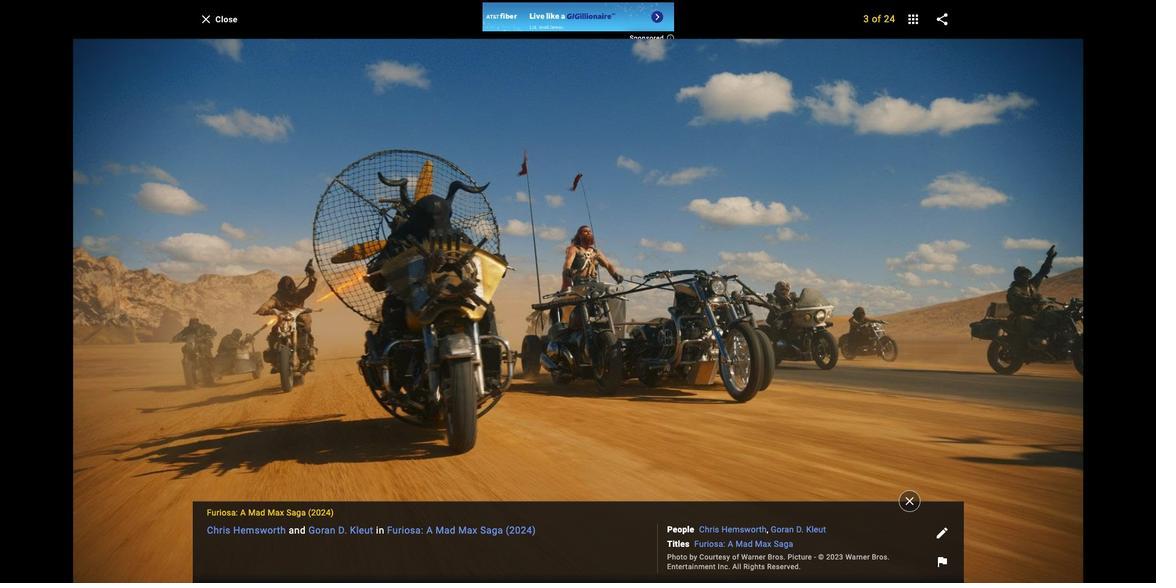 Task type: describe. For each thing, give the bounding box(es) containing it.
all
[[733, 563, 742, 571]]

main content containing 3 of 24
[[0, 0, 1156, 583]]

gallery image
[[906, 12, 920, 27]]

chris inside people chris hemsworth , goran d. kleut titles furiosa: a mad max saga photo by courtesy of warner bros. picture - © 2023 warner bros. entertainment inc. all rights reserved.
[[699, 525, 720, 535]]

of inside people chris hemsworth , goran d. kleut titles furiosa: a mad max saga photo by courtesy of warner bros. picture - © 2023 warner bros. entertainment inc. all rights reserved.
[[732, 553, 740, 562]]

1 goran from the left
[[308, 525, 336, 536]]

titles
[[667, 539, 690, 549]]

24
[[884, 13, 896, 25]]

1 horizontal spatial mad
[[436, 525, 456, 536]]

by
[[690, 553, 698, 562]]

report image image
[[935, 555, 949, 569]]

edit tags image
[[935, 526, 949, 541]]

in
[[376, 525, 384, 536]]

a inside people chris hemsworth , goran d. kleut titles furiosa: a mad max saga photo by courtesy of warner bros. picture - © 2023 warner bros. entertainment inc. all rights reserved.
[[728, 539, 734, 549]]

people
[[667, 525, 695, 535]]

0 vertical spatial mad
[[248, 508, 265, 518]]

1 horizontal spatial (2024)
[[506, 525, 536, 536]]

and
[[289, 525, 306, 536]]

1 vertical spatial furiosa:
[[387, 525, 424, 536]]

close
[[215, 14, 238, 24]]

picture
[[788, 553, 812, 562]]

rights
[[744, 563, 765, 571]]

3 of 24
[[864, 13, 896, 25]]

1 vertical spatial a
[[426, 525, 433, 536]]

goran inside people chris hemsworth , goran d. kleut titles furiosa: a mad max saga photo by courtesy of warner bros. picture - © 2023 warner bros. entertainment inc. all rights reserved.
[[771, 525, 794, 535]]

sponsored
[[630, 34, 666, 42]]

1 horizontal spatial of
[[872, 13, 882, 25]]

,
[[767, 525, 769, 535]]

max inside people chris hemsworth , goran d. kleut titles furiosa: a mad max saga photo by courtesy of warner bros. picture - © 2023 warner bros. entertainment inc. all rights reserved.
[[755, 539, 772, 549]]

close image
[[902, 494, 917, 509]]

0 vertical spatial furiosa:
[[207, 508, 238, 518]]

-
[[814, 553, 816, 562]]

inc.
[[718, 563, 731, 571]]

0 horizontal spatial max
[[268, 508, 284, 518]]

saga inside people chris hemsworth , goran d. kleut titles furiosa: a mad max saga photo by courtesy of warner bros. picture - © 2023 warner bros. entertainment inc. all rights reserved.
[[774, 539, 794, 549]]

photo
[[667, 553, 688, 562]]



Task type: vqa. For each thing, say whether or not it's contained in the screenshot.
recorded
no



Task type: locate. For each thing, give the bounding box(es) containing it.
1 vertical spatial max
[[458, 525, 478, 536]]

0 horizontal spatial goran
[[308, 525, 336, 536]]

courtesy
[[700, 553, 730, 562]]

1 vertical spatial mad
[[436, 525, 456, 536]]

mad inside people chris hemsworth , goran d. kleut titles furiosa: a mad max saga photo by courtesy of warner bros. picture - © 2023 warner bros. entertainment inc. all rights reserved.
[[736, 539, 753, 549]]

kleut up the -
[[806, 525, 826, 535]]

0 horizontal spatial (2024)
[[308, 508, 334, 518]]

1 horizontal spatial chris
[[699, 525, 720, 535]]

2 horizontal spatial saga
[[774, 539, 794, 549]]

2 kleut from the left
[[806, 525, 826, 535]]

1 d. from the left
[[338, 525, 347, 536]]

2 vertical spatial saga
[[774, 539, 794, 549]]

d. up picture
[[796, 525, 804, 535]]

kleut
[[350, 525, 373, 536], [806, 525, 826, 535]]

goran right ,
[[771, 525, 794, 535]]

2 horizontal spatial mad
[[736, 539, 753, 549]]

bros.
[[768, 553, 786, 562], [872, 553, 890, 562]]

0 horizontal spatial warner
[[742, 553, 766, 562]]

share on social media image
[[935, 12, 949, 27]]

2 vertical spatial a
[[728, 539, 734, 549]]

2 bros. from the left
[[872, 553, 890, 562]]

hemsworth up furiosa: a mad max saga button at the right bottom of page
[[722, 525, 767, 535]]

chris
[[207, 525, 231, 536], [699, 525, 720, 535]]

1 vertical spatial of
[[732, 553, 740, 562]]

a down chris hemsworth button
[[728, 539, 734, 549]]

0 horizontal spatial saga
[[286, 508, 306, 518]]

hemsworth down the furiosa: a mad max saga (2024)
[[233, 525, 286, 536]]

0 horizontal spatial kleut
[[350, 525, 373, 536]]

1 chris from the left
[[207, 525, 231, 536]]

0 horizontal spatial hemsworth
[[233, 525, 286, 536]]

0 horizontal spatial mad
[[248, 508, 265, 518]]

max
[[268, 508, 284, 518], [458, 525, 478, 536], [755, 539, 772, 549]]

people chris hemsworth , goran d. kleut titles furiosa: a mad max saga photo by courtesy of warner bros. picture - © 2023 warner bros. entertainment inc. all rights reserved.
[[667, 525, 890, 571]]

2 d. from the left
[[796, 525, 804, 535]]

0 vertical spatial saga
[[286, 508, 306, 518]]

kleut inside people chris hemsworth , goran d. kleut titles furiosa: a mad max saga photo by courtesy of warner bros. picture - © 2023 warner bros. entertainment inc. all rights reserved.
[[806, 525, 826, 535]]

1 horizontal spatial bros.
[[872, 553, 890, 562]]

1 vertical spatial (2024)
[[506, 525, 536, 536]]

1 warner from the left
[[742, 553, 766, 562]]

d. left in
[[338, 525, 347, 536]]

close button
[[193, 8, 247, 30]]

1 bros. from the left
[[768, 553, 786, 562]]

chris hemsworth link
[[207, 525, 286, 536]]

1 horizontal spatial warner
[[846, 553, 870, 562]]

a right in
[[426, 525, 433, 536]]

hemsworth inside people chris hemsworth , goran d. kleut titles furiosa: a mad max saga photo by courtesy of warner bros. picture - © 2023 warner bros. entertainment inc. all rights reserved.
[[722, 525, 767, 535]]

goran right and
[[308, 525, 336, 536]]

1 horizontal spatial furiosa:
[[387, 525, 424, 536]]

warner
[[742, 553, 766, 562], [846, 553, 870, 562]]

furiosa: a mad max saga (2024) link
[[387, 525, 536, 536]]

d. inside people chris hemsworth , goran d. kleut titles furiosa: a mad max saga photo by courtesy of warner bros. picture - © 2023 warner bros. entertainment inc. all rights reserved.
[[796, 525, 804, 535]]

furiosa: up courtesy
[[695, 539, 726, 549]]

1 horizontal spatial a
[[426, 525, 433, 536]]

0 horizontal spatial d.
[[338, 525, 347, 536]]

1 horizontal spatial d.
[[796, 525, 804, 535]]

chris up courtesy
[[699, 525, 720, 535]]

furiosa: a mad max saga (2024)
[[207, 508, 334, 518]]

goran d. kleut button
[[771, 524, 826, 536]]

1 vertical spatial saga
[[480, 525, 503, 536]]

0 vertical spatial a
[[240, 508, 246, 518]]

furiosa: inside people chris hemsworth , goran d. kleut titles furiosa: a mad max saga photo by courtesy of warner bros. picture - © 2023 warner bros. entertainment inc. all rights reserved.
[[695, 539, 726, 549]]

furiosa: a mad max saga button
[[695, 538, 794, 550]]

furiosa:
[[207, 508, 238, 518], [387, 525, 424, 536], [695, 539, 726, 549]]

a
[[240, 508, 246, 518], [426, 525, 433, 536], [728, 539, 734, 549]]

goran d. kleut link
[[308, 525, 373, 536]]

1 horizontal spatial saga
[[480, 525, 503, 536]]

2 chris from the left
[[699, 525, 720, 535]]

3
[[864, 13, 869, 25]]

warner up rights
[[742, 553, 766, 562]]

0 horizontal spatial bros.
[[768, 553, 786, 562]]

clear image
[[199, 12, 213, 26]]

2 horizontal spatial furiosa:
[[695, 539, 726, 549]]

entertainment
[[667, 563, 716, 571]]

goran
[[308, 525, 336, 536], [771, 525, 794, 535]]

1 horizontal spatial kleut
[[806, 525, 826, 535]]

0 vertical spatial of
[[872, 13, 882, 25]]

0 vertical spatial max
[[268, 508, 284, 518]]

2 hemsworth from the left
[[722, 525, 767, 535]]

d.
[[338, 525, 347, 536], [796, 525, 804, 535]]

of
[[872, 13, 882, 25], [732, 553, 740, 562]]

of up all on the bottom of page
[[732, 553, 740, 562]]

1 kleut from the left
[[350, 525, 373, 536]]

furiosa: right in
[[387, 525, 424, 536]]

2 horizontal spatial a
[[728, 539, 734, 549]]

sponsored content section
[[482, 2, 675, 42]]

1 horizontal spatial goran
[[771, 525, 794, 535]]

2 vertical spatial max
[[755, 539, 772, 549]]

0 horizontal spatial furiosa:
[[207, 508, 238, 518]]

bros. right the © 2023 at the right bottom of page
[[872, 553, 890, 562]]

1 hemsworth from the left
[[233, 525, 286, 536]]

2 vertical spatial mad
[[736, 539, 753, 549]]

(2024)
[[308, 508, 334, 518], [506, 525, 536, 536]]

main content
[[0, 0, 1156, 583]]

0 horizontal spatial a
[[240, 508, 246, 518]]

chris hemsworth and goran d. kleut in furiosa: a mad max saga (2024)
[[207, 525, 536, 536]]

2 horizontal spatial max
[[755, 539, 772, 549]]

mad
[[248, 508, 265, 518], [436, 525, 456, 536], [736, 539, 753, 549]]

saga
[[286, 508, 306, 518], [480, 525, 503, 536], [774, 539, 794, 549]]

0 horizontal spatial chris
[[207, 525, 231, 536]]

reserved.
[[767, 563, 801, 571]]

a up chris hemsworth link
[[240, 508, 246, 518]]

bros. up the reserved.
[[768, 553, 786, 562]]

warner right the © 2023 at the right bottom of page
[[846, 553, 870, 562]]

0 horizontal spatial of
[[732, 553, 740, 562]]

© 2023
[[818, 553, 844, 562]]

chris down the furiosa: a mad max saga (2024)
[[207, 525, 231, 536]]

kleut left in
[[350, 525, 373, 536]]

chris hemsworth button
[[699, 524, 767, 536]]

of right 3
[[872, 13, 882, 25]]

0 vertical spatial (2024)
[[308, 508, 334, 518]]

hemsworth
[[233, 525, 286, 536], [722, 525, 767, 535]]

1 horizontal spatial max
[[458, 525, 478, 536]]

1 horizontal spatial hemsworth
[[722, 525, 767, 535]]

furiosa: up chris hemsworth link
[[207, 508, 238, 518]]

2 vertical spatial furiosa:
[[695, 539, 726, 549]]

2 goran from the left
[[771, 525, 794, 535]]

2 warner from the left
[[846, 553, 870, 562]]



